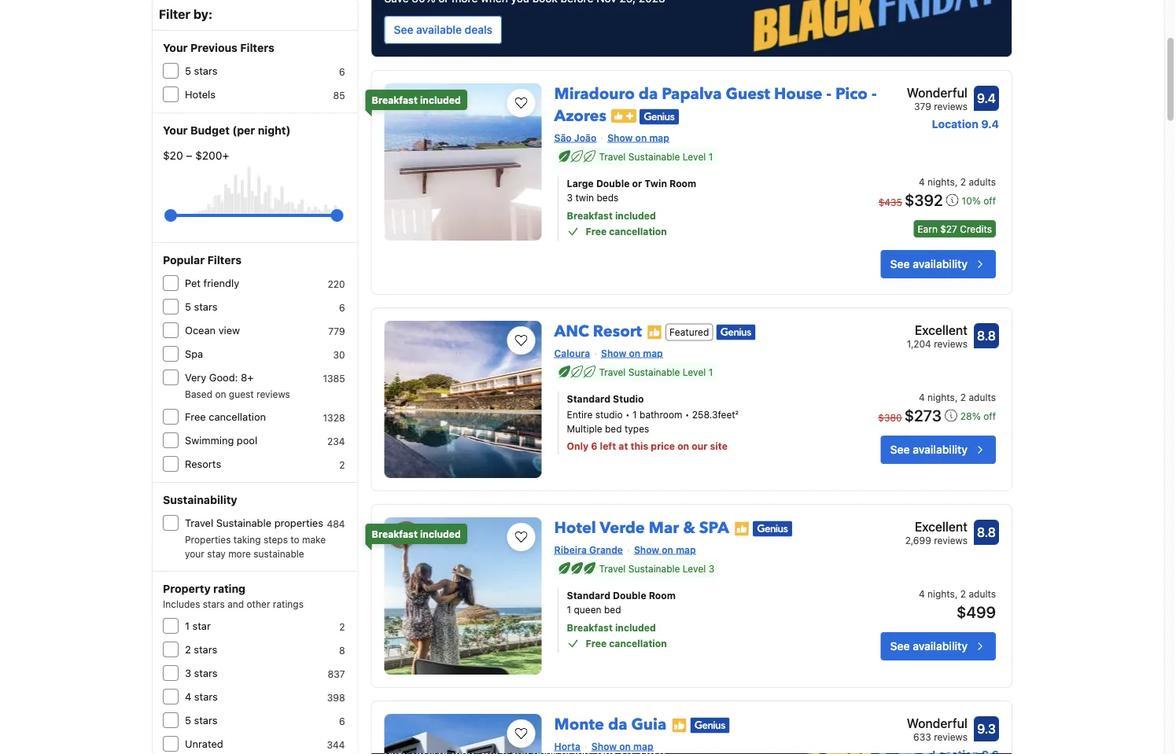 Task type: describe. For each thing, give the bounding box(es) containing it.
wonderful 633 reviews
[[907, 717, 968, 743]]

$20
[[163, 149, 183, 162]]

1385
[[323, 373, 345, 384]]

large double or twin room
[[567, 178, 697, 189]]

see availability link for anc resort
[[881, 436, 996, 464]]

1328
[[323, 412, 345, 423]]

stars up ocean on the left top of the page
[[194, 301, 218, 313]]

joão
[[574, 132, 597, 143]]

wonderful for monte da guia
[[907, 717, 968, 732]]

twin
[[645, 178, 667, 189]]

hotel
[[555, 518, 596, 540]]

$435
[[879, 197, 903, 208]]

$200+
[[195, 149, 229, 162]]

studio
[[613, 394, 644, 405]]

view
[[219, 325, 240, 336]]

unrated
[[185, 739, 223, 750]]

8
[[339, 645, 345, 656]]

monte da guia link
[[555, 708, 667, 736]]

sustainable for hotel
[[629, 564, 680, 575]]

2 down 1 star
[[185, 644, 191, 656]]

your for your budget (per night)
[[163, 124, 188, 137]]

show for miradouro
[[608, 132, 633, 143]]

off for anc resort
[[984, 411, 996, 422]]

1 up large double or twin room link
[[709, 151, 713, 162]]

popular filters
[[163, 254, 242, 267]]

6 up 779
[[339, 302, 345, 313]]

filter by:
[[159, 7, 213, 22]]

ribeira grande
[[555, 545, 623, 556]]

ribeira
[[555, 545, 587, 556]]

this property is part of our preferred partner program. it's committed to providing excellent service and good value. it'll pay us a higher commission if you make a booking. image for hotel verde mar & spa
[[734, 522, 750, 537]]

standard double room link
[[567, 589, 833, 603]]

scored 8.8 element for hotel verde mar & spa
[[974, 520, 1000, 545]]

wonderful element for monte da guia
[[907, 715, 968, 734]]

show for monte
[[592, 741, 617, 752]]

see available deals button
[[385, 16, 502, 44]]

excellent 1,204 reviews
[[907, 323, 968, 349]]

2 up the 10%
[[961, 176, 967, 187]]

1 see availability link from the top
[[881, 250, 996, 279]]

da for monte
[[608, 715, 628, 736]]

stars inside property rating includes stars and other ratings
[[203, 599, 225, 610]]

398
[[327, 693, 345, 704]]

swimming pool
[[185, 435, 257, 447]]

1 vertical spatial cancellation
[[209, 411, 266, 423]]

wonderful 379 reviews
[[907, 85, 968, 112]]

only
[[567, 441, 589, 452]]

see availability for hotel verde mar & spa
[[891, 640, 968, 653]]

adults for anc resort
[[969, 392, 996, 403]]

1 availability from the top
[[913, 258, 968, 271]]

cancellation for hotel
[[609, 638, 667, 649]]

stars up hotels
[[194, 65, 218, 77]]

2 stars
[[185, 644, 217, 656]]

$380
[[879, 412, 902, 423]]

miradouro
[[555, 83, 635, 105]]

free cancellation for hotel
[[586, 638, 667, 649]]

837
[[328, 669, 345, 680]]

see availability for anc resort
[[891, 444, 968, 456]]

large
[[567, 178, 594, 189]]

ratings
[[273, 599, 304, 610]]

free for miradouro da papalva guest house - pico - azores
[[586, 226, 607, 237]]

85
[[333, 90, 345, 101]]

horta
[[555, 741, 581, 752]]

travel sustainable level 1 for resort
[[599, 367, 713, 378]]

1 vertical spatial free
[[185, 411, 206, 423]]

travel sustainable properties 484 properties taking steps to make your stay more sustainable
[[185, 517, 345, 560]]

spa
[[185, 348, 203, 360]]

excellent element for hotel verde mar & spa
[[906, 518, 968, 537]]

standard double room
[[567, 590, 676, 601]]

2 • from the left
[[685, 409, 690, 420]]

breakfast right 484
[[372, 529, 418, 540]]

$499
[[957, 603, 996, 621]]

your budget (per night)
[[163, 124, 291, 137]]

entire
[[567, 409, 593, 420]]

friendly
[[204, 277, 239, 289]]

4 nights , 2 adults $499
[[919, 589, 996, 621]]

, inside 4 nights , 2 adults $499
[[955, 589, 958, 600]]

–
[[186, 149, 192, 162]]

sustainable for miradouro
[[629, 151, 680, 162]]

standard for standard studio entire studio • 1 bathroom • 258.3feet² multiple bed types only 6 left at this price on our site
[[567, 394, 611, 405]]

1 vertical spatial 9.4
[[982, 118, 1000, 131]]

ocean
[[185, 325, 216, 336]]

make
[[302, 534, 326, 545]]

1 5 from the top
[[185, 65, 191, 77]]

travel inside travel sustainable properties 484 properties taking steps to make your stay more sustainable
[[185, 517, 213, 529]]

adults for miradouro da papalva guest house - pico - azores
[[969, 176, 996, 187]]

1 vertical spatial 3
[[709, 564, 715, 575]]

other
[[247, 599, 270, 610]]

properties
[[185, 534, 231, 545]]

travel for anc
[[599, 367, 626, 378]]

spa
[[699, 518, 729, 540]]

see available deals
[[394, 23, 493, 36]]

220
[[328, 279, 345, 290]]

your previous filters
[[163, 41, 275, 54]]

reviews right guest
[[257, 389, 290, 400]]

anc resort link
[[555, 315, 642, 343]]

3 5 from the top
[[185, 715, 191, 727]]

twin
[[576, 192, 594, 203]]

earn
[[918, 224, 938, 235]]

0 vertical spatial room
[[670, 178, 697, 189]]

484
[[327, 519, 345, 530]]

beds
[[597, 192, 619, 203]]

map for monte da guia
[[634, 741, 654, 752]]

on for anc resort
[[629, 348, 641, 359]]

filter
[[159, 7, 191, 22]]

anc resort image
[[385, 321, 542, 479]]

travel for miradouro
[[599, 151, 626, 162]]

level for resort
[[683, 367, 706, 378]]

da for miradouro
[[639, 83, 658, 105]]

são joão
[[555, 132, 597, 143]]

sustainable inside travel sustainable properties 484 properties taking steps to make your stay more sustainable
[[216, 517, 272, 529]]

breakfast included for miradouro
[[372, 94, 461, 105]]

see for anc resort see availability link
[[891, 444, 910, 456]]

1 star
[[185, 621, 211, 632]]

breakfast included for hotel
[[372, 529, 461, 540]]

stars down 3 stars
[[194, 691, 218, 703]]

on down very good: 8+
[[215, 389, 226, 400]]

miradouro da papalva guest house - pico - azores link
[[555, 77, 877, 127]]

633
[[914, 732, 932, 743]]

anc
[[555, 321, 589, 343]]

taking
[[234, 534, 261, 545]]

this
[[631, 441, 649, 452]]

double for verde
[[613, 590, 647, 601]]

scored 8.8 element for anc resort
[[974, 323, 1000, 349]]

4 down 3 stars
[[185, 691, 191, 703]]

availability for hotel verde mar & spa
[[913, 640, 968, 653]]

papalva
[[662, 83, 722, 105]]

standard studio link
[[567, 392, 833, 406]]

included inside 3 twin beds breakfast included
[[615, 211, 656, 222]]

breakfast right 85
[[372, 94, 418, 105]]

excellent for anc resort
[[915, 323, 968, 338]]

reviews for excellent 2,699 reviews
[[934, 535, 968, 546]]

$273
[[905, 406, 942, 425]]

2 up 28%
[[961, 392, 967, 403]]

black friday deals image
[[372, 0, 1012, 57]]

6 down 398
[[339, 716, 345, 727]]

verde
[[600, 518, 645, 540]]

pico
[[836, 83, 868, 105]]

4 up $273
[[919, 392, 925, 403]]

price
[[651, 441, 675, 452]]

good:
[[209, 372, 238, 384]]

stars up unrated
[[194, 715, 218, 727]]

sustainable for anc
[[629, 367, 680, 378]]

344
[[327, 740, 345, 751]]

bed inside 1 queen bed breakfast included
[[604, 604, 621, 615]]

6 inside standard studio entire studio • 1 bathroom • 258.3feet² multiple bed types only 6 left at this price on our site
[[591, 441, 598, 452]]

guia
[[632, 715, 667, 736]]

258.3feet²
[[692, 409, 739, 420]]

sustainable
[[254, 549, 304, 560]]

stay
[[207, 549, 226, 560]]



Task type: locate. For each thing, give the bounding box(es) containing it.
1 vertical spatial excellent
[[915, 520, 968, 535]]

reviews right 1,204
[[934, 338, 968, 349]]

this property is part of our preferred partner program. it's committed to providing excellent service and good value. it'll pay us a higher commission if you make a booking. image for verde
[[734, 522, 750, 537]]

2 vertical spatial free cancellation
[[586, 638, 667, 649]]

nights inside 4 nights , 2 adults $499
[[928, 589, 955, 600]]

bed inside standard studio entire studio • 1 bathroom • 258.3feet² multiple bed types only 6 left at this price on our site
[[605, 423, 622, 434]]

0 horizontal spatial 3
[[185, 668, 191, 680]]

1 see availability from the top
[[891, 258, 968, 271]]

1 up standard studio link
[[709, 367, 713, 378]]

multiple
[[567, 423, 603, 434]]

1 wonderful element from the top
[[907, 83, 968, 102]]

1 left star
[[185, 621, 190, 632]]

1 vertical spatial see availability link
[[881, 436, 996, 464]]

hotel verde mar & spa link
[[555, 512, 729, 540]]

excellent inside excellent 1,204 reviews
[[915, 323, 968, 338]]

, for miradouro da papalva guest house - pico - azores
[[955, 176, 958, 187]]

reviews inside "wonderful 379 reviews"
[[934, 101, 968, 112]]

0 vertical spatial cancellation
[[609, 226, 667, 237]]

cancellation
[[609, 226, 667, 237], [209, 411, 266, 423], [609, 638, 667, 649]]

based
[[185, 389, 213, 400]]

standard for standard double room
[[567, 590, 611, 601]]

3 , from the top
[[955, 589, 958, 600]]

0 vertical spatial wonderful element
[[907, 83, 968, 102]]

6 left left
[[591, 441, 598, 452]]

2 scored 8.8 element from the top
[[974, 520, 1000, 545]]

filters right previous
[[240, 41, 275, 54]]

- left pico
[[827, 83, 832, 105]]

bed down 'studio'
[[605, 423, 622, 434]]

at
[[619, 441, 628, 452]]

1 5 stars from the top
[[185, 65, 218, 77]]

reviews for excellent 1,204 reviews
[[934, 338, 968, 349]]

• down studio
[[626, 409, 630, 420]]

show down monte da guia
[[592, 741, 617, 752]]

included
[[420, 94, 461, 105], [615, 211, 656, 222], [420, 529, 461, 540], [615, 623, 656, 634]]

1 horizontal spatial -
[[872, 83, 877, 105]]

1 vertical spatial adults
[[969, 392, 996, 403]]

1 • from the left
[[626, 409, 630, 420]]

scored 9.4 element
[[974, 86, 1000, 111]]

stars down star
[[194, 644, 217, 656]]

sustainable down mar
[[629, 564, 680, 575]]

da left guia
[[608, 715, 628, 736]]

3 for 3 stars
[[185, 668, 191, 680]]

2 4 nights , 2 adults from the top
[[919, 392, 996, 403]]

group
[[171, 203, 337, 228]]

•
[[626, 409, 630, 420], [685, 409, 690, 420]]

double up the 'beds'
[[596, 178, 630, 189]]

6 up 85
[[339, 66, 345, 77]]

wonderful element for miradouro da papalva guest house - pico - azores
[[907, 83, 968, 102]]

studio
[[596, 409, 623, 420]]

excellent element
[[907, 321, 968, 340], [906, 518, 968, 537]]

standard up entire
[[567, 394, 611, 405]]

double for da
[[596, 178, 630, 189]]

0 vertical spatial travel sustainable level 1
[[599, 151, 713, 162]]

2 vertical spatial adults
[[969, 589, 996, 600]]

pet friendly
[[185, 277, 239, 289]]

0 horizontal spatial -
[[827, 83, 832, 105]]

2 breakfast included from the top
[[372, 529, 461, 540]]

steps
[[264, 534, 288, 545]]

scored 8.8 element right excellent 1,204 reviews
[[974, 323, 1000, 349]]

availability for anc resort
[[913, 444, 968, 456]]

1 4 nights , 2 adults from the top
[[919, 176, 996, 187]]

1 horizontal spatial 3
[[567, 192, 573, 203]]

swimming
[[185, 435, 234, 447]]

2 vertical spatial free
[[586, 638, 607, 649]]

map for hotel verde mar & spa
[[676, 545, 696, 556]]

2 up $499
[[961, 589, 967, 600]]

2 down 234
[[339, 460, 345, 471]]

8.8 for anc resort
[[978, 329, 996, 344]]

cancellation down 1 queen bed breakfast included
[[609, 638, 667, 649]]

availability down $273
[[913, 444, 968, 456]]

1 vertical spatial 5
[[185, 301, 191, 313]]

2 wonderful from the top
[[907, 717, 968, 732]]

wonderful up "379"
[[907, 85, 968, 100]]

see availability link down "$27"
[[881, 250, 996, 279]]

to
[[291, 534, 300, 545]]

this property is part of our preferred partner program. it's committed to providing excellent service and good value. it'll pay us a higher commission if you make a booking. image for resort
[[647, 325, 663, 340]]

property rating includes stars and other ratings
[[163, 583, 304, 610]]

0 vertical spatial da
[[639, 83, 658, 105]]

breakfast included
[[372, 94, 461, 105], [372, 529, 461, 540]]

8.8 right excellent 1,204 reviews
[[978, 329, 996, 344]]

reviews inside excellent 2,699 reviews
[[934, 535, 968, 546]]

location 9.4
[[932, 118, 1000, 131]]

1 - from the left
[[827, 83, 832, 105]]

stars down rating
[[203, 599, 225, 610]]

4 nights , 2 adults for anc resort
[[919, 392, 996, 403]]

$27
[[941, 224, 958, 235]]

2 inside 4 nights , 2 adults $499
[[961, 589, 967, 600]]

off for miradouro da papalva guest house - pico - azores
[[984, 196, 996, 207]]

1 vertical spatial off
[[984, 411, 996, 422]]

budget
[[190, 124, 230, 137]]

resort
[[593, 321, 642, 343]]

cancellation down 3 twin beds breakfast included
[[609, 226, 667, 237]]

0 vertical spatial wonderful
[[907, 85, 968, 100]]

your for your previous filters
[[163, 41, 188, 54]]

show on map down resort
[[601, 348, 663, 359]]

scored 9.3 element
[[974, 717, 1000, 742]]

4 nights , 2 adults for miradouro da papalva guest house - pico - azores
[[919, 176, 996, 187]]

1 nights from the top
[[928, 176, 955, 187]]

0 vertical spatial excellent
[[915, 323, 968, 338]]

2 - from the left
[[872, 83, 877, 105]]

breakfast
[[372, 94, 418, 105], [567, 211, 613, 222], [372, 529, 418, 540], [567, 623, 613, 634]]

travel sustainable level 3
[[599, 564, 715, 575]]

see
[[394, 23, 414, 36], [891, 258, 910, 271], [891, 444, 910, 456], [891, 640, 910, 653]]

0 vertical spatial double
[[596, 178, 630, 189]]

nights up $392 in the right top of the page
[[928, 176, 955, 187]]

reviews right 2,699
[[934, 535, 968, 546]]

adults up 28% off
[[969, 392, 996, 403]]

1 vertical spatial level
[[683, 367, 706, 378]]

1 vertical spatial travel sustainable level 1
[[599, 367, 713, 378]]

4 nights , 2 adults up the 10%
[[919, 176, 996, 187]]

map up twin
[[650, 132, 670, 143]]

reviews for wonderful 379 reviews
[[934, 101, 968, 112]]

popular
[[163, 254, 205, 267]]

1 standard from the top
[[567, 394, 611, 405]]

3 level from the top
[[683, 564, 706, 575]]

2 up 8
[[339, 622, 345, 633]]

free for hotel verde mar & spa
[[586, 638, 607, 649]]

3 5 stars from the top
[[185, 715, 218, 727]]

this property is part of our preferred plus program. it's committed to providing outstanding service and excellent value. it'll pay us a higher commission if you make a booking. image
[[611, 109, 637, 123], [611, 109, 637, 123]]

your
[[163, 41, 188, 54], [163, 124, 188, 137]]

standard inside standard studio entire studio • 1 bathroom • 258.3feet² multiple bed types only 6 left at this price on our site
[[567, 394, 611, 405]]

1 vertical spatial free cancellation
[[185, 411, 266, 423]]

2 travel sustainable level 1 from the top
[[599, 367, 713, 378]]

2 off from the top
[[984, 411, 996, 422]]

breakfast inside 1 queen bed breakfast included
[[567, 623, 613, 634]]

on inside standard studio entire studio • 1 bathroom • 258.3feet² multiple bed types only 6 left at this price on our site
[[678, 441, 690, 452]]

5 stars up hotels
[[185, 65, 218, 77]]

2 wonderful element from the top
[[907, 715, 968, 734]]

5 stars down 4 stars at the bottom left of the page
[[185, 715, 218, 727]]

on for miradouro da papalva guest house - pico - azores
[[636, 132, 647, 143]]

see for third see availability link from the bottom
[[891, 258, 910, 271]]

show for hotel
[[634, 545, 660, 556]]

excellent inside excellent 2,699 reviews
[[915, 520, 968, 535]]

9.4 up location 9.4
[[977, 91, 996, 106]]

379
[[914, 101, 932, 112]]

filters up friendly
[[207, 254, 242, 267]]

azores
[[555, 105, 607, 127]]

adults inside 4 nights , 2 adults $499
[[969, 589, 996, 600]]

show on map up travel sustainable level 3
[[634, 545, 696, 556]]

1 , from the top
[[955, 176, 958, 187]]

2
[[961, 176, 967, 187], [961, 392, 967, 403], [339, 460, 345, 471], [961, 589, 967, 600], [339, 622, 345, 633], [185, 644, 191, 656]]

1 breakfast included from the top
[[372, 94, 461, 105]]

0 vertical spatial free cancellation
[[586, 226, 667, 237]]

nights for miradouro da papalva guest house - pico - azores
[[928, 176, 955, 187]]

, up earn $27 credits
[[955, 176, 958, 187]]

2 vertical spatial 3
[[185, 668, 191, 680]]

2 vertical spatial availability
[[913, 640, 968, 653]]

cancellation down "based on guest reviews"
[[209, 411, 266, 423]]

level
[[683, 151, 706, 162], [683, 367, 706, 378], [683, 564, 706, 575]]

travel for hotel
[[599, 564, 626, 575]]

2 adults from the top
[[969, 392, 996, 403]]

show up travel sustainable level 3
[[634, 545, 660, 556]]

2 8.8 from the top
[[978, 525, 996, 540]]

night)
[[258, 124, 291, 137]]

2 see availability link from the top
[[881, 436, 996, 464]]

0 vertical spatial standard
[[567, 394, 611, 405]]

level for verde
[[683, 564, 706, 575]]

1 your from the top
[[163, 41, 188, 54]]

0 vertical spatial filters
[[240, 41, 275, 54]]

more
[[228, 549, 251, 560]]

show on map down monte da guia
[[592, 741, 654, 752]]

9.4 down scored 9.4 element
[[982, 118, 1000, 131]]

3 nights from the top
[[928, 589, 955, 600]]

5 down the pet
[[185, 301, 191, 313]]

travel up 'properties'
[[185, 517, 213, 529]]

1 vertical spatial availability
[[913, 444, 968, 456]]

show on map for miradouro
[[608, 132, 670, 143]]

off right the 10%
[[984, 196, 996, 207]]

9.3
[[978, 722, 996, 737]]

reviews inside excellent 1,204 reviews
[[934, 338, 968, 349]]

show on map for anc
[[601, 348, 663, 359]]

free cancellation for miradouro
[[586, 226, 667, 237]]

• down standard studio link
[[685, 409, 690, 420]]

2 vertical spatial nights
[[928, 589, 955, 600]]

0 vertical spatial nights
[[928, 176, 955, 187]]

1 vertical spatial da
[[608, 715, 628, 736]]

free cancellation down 3 twin beds breakfast included
[[586, 226, 667, 237]]

1 off from the top
[[984, 196, 996, 207]]

standard studio entire studio • 1 bathroom • 258.3feet² multiple bed types only 6 left at this price on our site
[[567, 394, 739, 452]]

off
[[984, 196, 996, 207], [984, 411, 996, 422]]

, for anc resort
[[955, 392, 958, 403]]

2 your from the top
[[163, 124, 188, 137]]

and
[[228, 599, 244, 610]]

1 horizontal spatial •
[[685, 409, 690, 420]]

1 left queen
[[567, 604, 571, 615]]

genius discounts available at this property. image
[[640, 109, 679, 125], [640, 109, 679, 125], [716, 325, 756, 340], [716, 325, 756, 340], [753, 522, 792, 537], [753, 522, 792, 537], [691, 718, 730, 734], [691, 718, 730, 734]]

travel sustainable level 1 for da
[[599, 151, 713, 162]]

this property is part of our preferred partner program. it's committed to providing excellent service and good value. it'll pay us a higher commission if you make a booking. image
[[647, 325, 663, 340], [647, 325, 663, 340], [734, 522, 750, 537]]

show on map for hotel
[[634, 545, 696, 556]]

0 vertical spatial your
[[163, 41, 188, 54]]

availability down 4 nights , 2 adults $499
[[913, 640, 968, 653]]

1 vertical spatial nights
[[928, 392, 955, 403]]

4 inside 4 nights , 2 adults $499
[[919, 589, 925, 600]]

see availability down 4 nights , 2 adults $499
[[891, 640, 968, 653]]

on for monte da guia
[[620, 741, 631, 752]]

4
[[919, 176, 925, 187], [919, 392, 925, 403], [919, 589, 925, 600], [185, 691, 191, 703]]

site
[[710, 441, 728, 452]]

show right joão
[[608, 132, 633, 143]]

reviews for wonderful 633 reviews
[[934, 732, 968, 743]]

0 vertical spatial 8.8
[[978, 329, 996, 344]]

1 vertical spatial breakfast included
[[372, 529, 461, 540]]

queen
[[574, 604, 602, 615]]

4 down 2,699
[[919, 589, 925, 600]]

breakfast inside 3 twin beds breakfast included
[[567, 211, 613, 222]]

excellent for hotel verde mar & spa
[[915, 520, 968, 535]]

1 adults from the top
[[969, 176, 996, 187]]

28% off
[[961, 411, 996, 422]]

0 horizontal spatial da
[[608, 715, 628, 736]]

2 5 stars from the top
[[185, 301, 218, 313]]

double up 1 queen bed breakfast included
[[613, 590, 647, 601]]

1 vertical spatial 4 nights , 2 adults
[[919, 392, 996, 403]]

2 vertical spatial see availability link
[[881, 633, 996, 661]]

0 vertical spatial 9.4
[[977, 91, 996, 106]]

stars up 4 stars at the bottom left of the page
[[194, 668, 218, 680]]

3 inside 3 twin beds breakfast included
[[567, 192, 573, 203]]

1 wonderful from the top
[[907, 85, 968, 100]]

0 horizontal spatial •
[[626, 409, 630, 420]]

previous
[[190, 41, 238, 54]]

1 vertical spatial excellent element
[[906, 518, 968, 537]]

,
[[955, 176, 958, 187], [955, 392, 958, 403], [955, 589, 958, 600]]

free down based
[[185, 411, 206, 423]]

0 vertical spatial see availability link
[[881, 250, 996, 279]]

see availability link down $273
[[881, 436, 996, 464]]

breakfast down twin
[[567, 211, 613, 222]]

nights for anc resort
[[928, 392, 955, 403]]

2 , from the top
[[955, 392, 958, 403]]

1 vertical spatial double
[[613, 590, 647, 601]]

1 vertical spatial your
[[163, 124, 188, 137]]

3 see availability from the top
[[891, 640, 968, 653]]

0 vertical spatial level
[[683, 151, 706, 162]]

8.8
[[978, 329, 996, 344], [978, 525, 996, 540]]

0 vertical spatial free
[[586, 226, 607, 237]]

nights up $273
[[928, 392, 955, 403]]

this property is part of our preferred partner program. it's committed to providing excellent service and good value. it'll pay us a higher commission if you make a booking. image for monte da guia
[[672, 718, 687, 734]]

3 for 3 twin beds breakfast included
[[567, 192, 573, 203]]

monte da guia
[[555, 715, 667, 736]]

1 8.8 from the top
[[978, 329, 996, 344]]

excellent element for anc resort
[[907, 321, 968, 340]]

1,204
[[907, 338, 932, 349]]

2 availability from the top
[[913, 444, 968, 456]]

2 vertical spatial ,
[[955, 589, 958, 600]]

0 vertical spatial see availability
[[891, 258, 968, 271]]

6
[[339, 66, 345, 77], [339, 302, 345, 313], [591, 441, 598, 452], [339, 716, 345, 727]]

-
[[827, 83, 832, 105], [872, 83, 877, 105]]

map
[[650, 132, 670, 143], [643, 348, 663, 359], [676, 545, 696, 556], [634, 741, 654, 752]]

0 vertical spatial 3
[[567, 192, 573, 203]]

show on map
[[608, 132, 670, 143], [601, 348, 663, 359], [634, 545, 696, 556], [592, 741, 654, 752]]

this property is part of our preferred partner program. it's committed to providing excellent service and good value. it'll pay us a higher commission if you make a booking. image
[[734, 522, 750, 537], [672, 718, 687, 734], [672, 718, 687, 734]]

anc resort
[[555, 321, 642, 343]]

, up $499
[[955, 589, 958, 600]]

1 inside standard studio entire studio • 1 bathroom • 258.3feet² multiple bed types only 6 left at this price on our site
[[633, 409, 637, 420]]

1 vertical spatial 5 stars
[[185, 301, 218, 313]]

0 vertical spatial 4 nights , 2 adults
[[919, 176, 996, 187]]

1 vertical spatial wonderful element
[[907, 715, 968, 734]]

by:
[[194, 7, 213, 22]]

5
[[185, 65, 191, 77], [185, 301, 191, 313], [185, 715, 191, 727]]

wonderful
[[907, 85, 968, 100], [907, 717, 968, 732]]

scored 8.8 element right excellent 2,699 reviews
[[974, 520, 1000, 545]]

show for anc
[[601, 348, 627, 359]]

2 vertical spatial see availability
[[891, 640, 968, 653]]

1 vertical spatial room
[[649, 590, 676, 601]]

level for da
[[683, 151, 706, 162]]

adults up $499
[[969, 589, 996, 600]]

2 horizontal spatial 3
[[709, 564, 715, 575]]

earn $27 credits
[[918, 224, 992, 235]]

deals
[[465, 23, 493, 36]]

0 vertical spatial availability
[[913, 258, 968, 271]]

room
[[670, 178, 697, 189], [649, 590, 676, 601]]

show on map for monte
[[592, 741, 654, 752]]

0 vertical spatial off
[[984, 196, 996, 207]]

hotel verde mar & spa
[[555, 518, 729, 540]]

2 level from the top
[[683, 367, 706, 378]]

são
[[555, 132, 572, 143]]

excellent 2,699 reviews
[[906, 520, 968, 546]]

0 vertical spatial bed
[[605, 423, 622, 434]]

$392
[[905, 190, 943, 209]]

level up standard double room link
[[683, 564, 706, 575]]

1 vertical spatial filters
[[207, 254, 242, 267]]

nights down 2,699
[[928, 589, 955, 600]]

on down resort
[[629, 348, 641, 359]]

wonderful for miradouro da papalva guest house - pico - azores
[[907, 85, 968, 100]]

travel up studio
[[599, 367, 626, 378]]

$20 – $200+
[[163, 149, 229, 162]]

breakfast down queen
[[567, 623, 613, 634]]

mar
[[649, 518, 679, 540]]

1 vertical spatial wonderful
[[907, 717, 968, 732]]

featured
[[670, 327, 709, 338]]

caloura
[[555, 348, 590, 359]]

miradouro da papalva guest house - pico - azores image
[[385, 83, 542, 241]]

- right pico
[[872, 83, 877, 105]]

3 down the 2 stars
[[185, 668, 191, 680]]

wonderful element left scored 9.3 element
[[907, 715, 968, 734]]

or
[[632, 178, 642, 189]]

3
[[567, 192, 573, 203], [709, 564, 715, 575], [185, 668, 191, 680]]

0 vertical spatial adults
[[969, 176, 996, 187]]

2 vertical spatial level
[[683, 564, 706, 575]]

left
[[600, 441, 616, 452]]

3 adults from the top
[[969, 589, 996, 600]]

2 nights from the top
[[928, 392, 955, 403]]

1 vertical spatial scored 8.8 element
[[974, 520, 1000, 545]]

cancellation for miradouro
[[609, 226, 667, 237]]

standard up queen
[[567, 590, 611, 601]]

scored 8.8 element
[[974, 323, 1000, 349], [974, 520, 1000, 545]]

included inside 1 queen bed breakfast included
[[615, 623, 656, 634]]

0 vertical spatial scored 8.8 element
[[974, 323, 1000, 349]]

pet
[[185, 277, 201, 289]]

8.8 for hotel verde mar & spa
[[978, 525, 996, 540]]

grande
[[589, 545, 623, 556]]

free cancellation
[[586, 226, 667, 237], [185, 411, 266, 423], [586, 638, 667, 649]]

properties
[[274, 517, 323, 529]]

1 excellent from the top
[[915, 323, 968, 338]]

excellent up 2,699
[[915, 520, 968, 535]]

see availability link for hotel verde mar & spa
[[881, 633, 996, 661]]

wonderful element
[[907, 83, 968, 102], [907, 715, 968, 734]]

779
[[328, 326, 345, 337]]

1 travel sustainable level 1 from the top
[[599, 151, 713, 162]]

on for hotel verde mar & spa
[[662, 545, 674, 556]]

sustainable up twin
[[629, 151, 680, 162]]

property
[[163, 583, 211, 596]]

1 scored 8.8 element from the top
[[974, 323, 1000, 349]]

wonderful element up location
[[907, 83, 968, 102]]

reviews
[[934, 101, 968, 112], [934, 338, 968, 349], [257, 389, 290, 400], [934, 535, 968, 546], [934, 732, 968, 743]]

travel down the grande
[[599, 564, 626, 575]]

see for "see available deals" button
[[394, 23, 414, 36]]

off right 28%
[[984, 411, 996, 422]]

1 vertical spatial standard
[[567, 590, 611, 601]]

map for miradouro da papalva guest house - pico - azores
[[650, 132, 670, 143]]

adults up 10% off
[[969, 176, 996, 187]]

reviews up location
[[934, 101, 968, 112]]

8.8 right excellent 2,699 reviews
[[978, 525, 996, 540]]

1 horizontal spatial da
[[639, 83, 658, 105]]

2 5 from the top
[[185, 301, 191, 313]]

travel sustainable level 1 up twin
[[599, 151, 713, 162]]

map for anc resort
[[643, 348, 663, 359]]

1 vertical spatial ,
[[955, 392, 958, 403]]

available
[[416, 23, 462, 36]]

see availability link down 4 nights , 2 adults $499
[[881, 633, 996, 661]]

2 vertical spatial 5
[[185, 715, 191, 727]]

0 vertical spatial excellent element
[[907, 321, 968, 340]]

free cancellation up swimming pool
[[185, 411, 266, 423]]

1 inside 1 queen bed breakfast included
[[567, 604, 571, 615]]

1 vertical spatial bed
[[604, 604, 621, 615]]

hotel verde mar & spa image
[[385, 518, 542, 675]]

on up or at the right
[[636, 132, 647, 143]]

sustainable up taking
[[216, 517, 272, 529]]

1 vertical spatial see availability
[[891, 444, 968, 456]]

4 up $392 in the right top of the page
[[919, 176, 925, 187]]

excellent up 1,204
[[915, 323, 968, 338]]

4 stars
[[185, 691, 218, 703]]

sustainable up studio
[[629, 367, 680, 378]]

resorts
[[185, 458, 221, 470]]

2 standard from the top
[[567, 590, 611, 601]]

0 vertical spatial breakfast included
[[372, 94, 461, 105]]

da inside miradouro da papalva guest house - pico - azores
[[639, 83, 658, 105]]

8+
[[241, 372, 254, 384]]

1 level from the top
[[683, 151, 706, 162]]

reviews right "633"
[[934, 732, 968, 743]]

1 vertical spatial 8.8
[[978, 525, 996, 540]]

see inside button
[[394, 23, 414, 36]]

0 vertical spatial ,
[[955, 176, 958, 187]]

2 vertical spatial 5 stars
[[185, 715, 218, 727]]

pool
[[237, 435, 257, 447]]

3 see availability link from the top
[[881, 633, 996, 661]]

3 availability from the top
[[913, 640, 968, 653]]

2 excellent from the top
[[915, 520, 968, 535]]

reviews inside wonderful 633 reviews
[[934, 732, 968, 743]]

0 vertical spatial 5
[[185, 65, 191, 77]]

0 vertical spatial 5 stars
[[185, 65, 218, 77]]

2 see availability from the top
[[891, 444, 968, 456]]

2 vertical spatial cancellation
[[609, 638, 667, 649]]

see for see availability link associated with hotel verde mar & spa
[[891, 640, 910, 653]]

5 down 4 stars at the bottom left of the page
[[185, 715, 191, 727]]

nights
[[928, 176, 955, 187], [928, 392, 955, 403], [928, 589, 955, 600]]



Task type: vqa. For each thing, say whether or not it's contained in the screenshot.
Check-In Date
no



